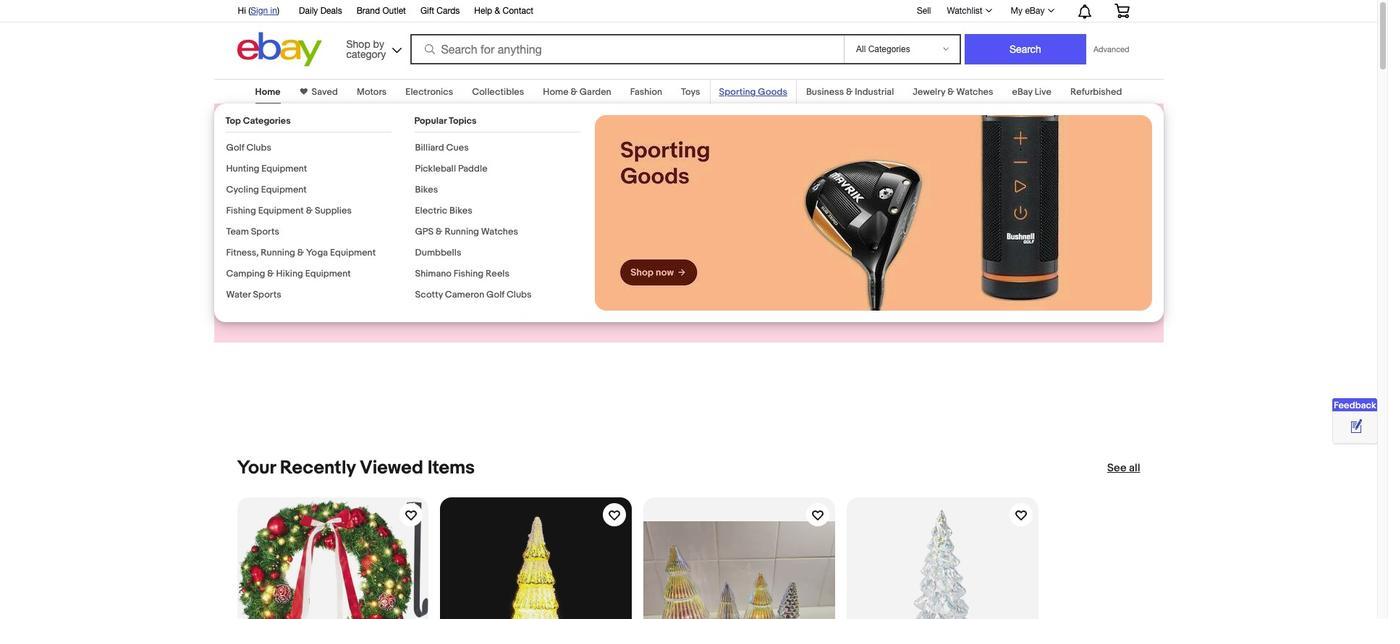 Task type: locate. For each thing, give the bounding box(es) containing it.
equipment
[[262, 163, 307, 175], [261, 184, 307, 195], [258, 205, 304, 216], [330, 247, 376, 258], [305, 268, 351, 279]]

home for home
[[255, 86, 281, 98]]

motors
[[357, 86, 387, 98]]

hi
[[238, 6, 246, 16]]

outlet up bikes link
[[371, 148, 452, 182]]

1 horizontal spatial running
[[445, 226, 479, 237]]

all right see
[[1130, 461, 1141, 475]]

refurbished
[[1071, 86, 1123, 98]]

shop by category banner
[[230, 0, 1141, 70]]

brand outlet link
[[357, 4, 406, 20]]

sign
[[251, 6, 268, 16]]

up to 50% off at the brand outlet main content
[[0, 70, 1378, 619]]

dumbbells link
[[415, 247, 462, 258]]

1 horizontal spatial in
[[413, 189, 424, 205]]

1 vertical spatial all
[[1130, 461, 1141, 475]]

popular topics element
[[415, 115, 580, 310]]

0 horizontal spatial golf
[[226, 142, 244, 154]]

your shopping cart image
[[1114, 4, 1131, 18]]

2 home from the left
[[543, 86, 569, 98]]

1 horizontal spatial clubs
[[507, 289, 532, 300]]

daily deals
[[299, 6, 342, 16]]

in inside up to 50% off at the brand outlet big savings on top brands, all in one place.
[[413, 189, 424, 205]]

& left garden
[[571, 86, 578, 98]]

1 horizontal spatial home
[[543, 86, 569, 98]]

one
[[427, 189, 449, 205]]

big
[[237, 189, 257, 205]]

1 vertical spatial golf
[[487, 289, 505, 300]]

equipment right yoga
[[330, 247, 376, 258]]

sporting
[[719, 86, 756, 98]]

1 vertical spatial brand
[[290, 148, 364, 182]]

sporting goods - shop now image
[[595, 115, 1152, 311]]

electronics link
[[406, 86, 453, 98]]

topics
[[449, 115, 477, 127]]

1 vertical spatial running
[[261, 247, 295, 258]]

champion image
[[522, 113, 728, 333]]

running inside the 'top categories' element
[[261, 247, 295, 258]]

in up electric
[[413, 189, 424, 205]]

fitness, running & yoga equipment link
[[226, 247, 376, 258]]

brand inside up to 50% off at the brand outlet big savings on top brands, all in one place.
[[290, 148, 364, 182]]

shop left by
[[346, 38, 371, 50]]

& down on
[[306, 205, 313, 216]]

clubs down reels
[[507, 289, 532, 300]]

see
[[1108, 461, 1127, 475]]

billiard cues
[[415, 142, 469, 154]]

shop down "team sports"
[[250, 247, 279, 261]]

all left bikes link
[[397, 189, 410, 205]]

golf clubs
[[226, 142, 272, 154]]

running
[[445, 226, 479, 237], [261, 247, 295, 258]]

pickleball
[[415, 163, 456, 175]]

outlet left 'gift'
[[383, 6, 406, 16]]

help & contact
[[475, 6, 534, 16]]

watches right jewelry
[[957, 86, 994, 98]]

Search for anything text field
[[412, 35, 841, 63]]

1 vertical spatial outlet
[[371, 148, 452, 182]]

0 vertical spatial shop
[[346, 38, 371, 50]]

gps & running watches link
[[415, 226, 518, 237]]

1 horizontal spatial fishing
[[454, 268, 484, 279]]

1 vertical spatial fishing
[[454, 268, 484, 279]]

brand up by
[[357, 6, 380, 16]]

& for help & contact
[[495, 6, 500, 16]]

None submit
[[965, 34, 1087, 64]]

0 horizontal spatial in
[[271, 6, 277, 16]]

your recently viewed items link
[[237, 457, 475, 479]]

in right sign
[[271, 6, 277, 16]]

shop inside shop by category
[[346, 38, 371, 50]]

1 vertical spatial in
[[413, 189, 424, 205]]

pickleball paddle link
[[415, 163, 488, 175]]

1 horizontal spatial bikes
[[450, 205, 473, 216]]

feedback
[[1334, 400, 1377, 411]]

collectibles link
[[472, 86, 524, 98]]

0 horizontal spatial shop
[[250, 247, 279, 261]]

the
[[237, 148, 283, 182]]

home & garden link
[[543, 86, 612, 98]]

1 vertical spatial watches
[[481, 226, 518, 237]]

yoga
[[306, 247, 328, 258]]

0 horizontal spatial bikes
[[415, 184, 438, 195]]

1 vertical spatial ebay
[[1013, 86, 1033, 98]]

saved
[[312, 86, 338, 98]]

0 vertical spatial bikes
[[415, 184, 438, 195]]

on
[[308, 189, 323, 205]]

& left yoga
[[297, 247, 304, 258]]

shop by category button
[[340, 32, 405, 63]]

home
[[255, 86, 281, 98], [543, 86, 569, 98]]

my ebay link
[[1003, 2, 1061, 20]]

ebay left live
[[1013, 86, 1033, 98]]

items
[[428, 457, 475, 479]]

brand
[[357, 6, 380, 16], [290, 148, 364, 182]]

sports for water sports
[[253, 289, 281, 300]]

in
[[271, 6, 277, 16], [413, 189, 424, 205]]

& right help
[[495, 6, 500, 16]]

0 vertical spatial ebay
[[1026, 6, 1045, 16]]

outlet inside account navigation
[[383, 6, 406, 16]]

camping & hiking equipment link
[[226, 268, 351, 279]]

by
[[373, 38, 384, 50]]

equipment for fishing
[[258, 205, 304, 216]]

gift cards
[[421, 6, 460, 16]]

outlet inside up to 50% off at the brand outlet big savings on top brands, all in one place.
[[371, 148, 452, 182]]

1 home from the left
[[255, 86, 281, 98]]

shimano fishing reels link
[[415, 268, 510, 279]]

bikes up electric
[[415, 184, 438, 195]]

1 vertical spatial shop
[[250, 247, 279, 261]]

1 horizontal spatial watches
[[957, 86, 994, 98]]

electric
[[415, 205, 448, 216]]

sports right water
[[253, 289, 281, 300]]

equipment down yoga
[[305, 268, 351, 279]]

motors link
[[357, 86, 387, 98]]

& right jewelry
[[948, 86, 955, 98]]

0 vertical spatial watches
[[957, 86, 994, 98]]

1 vertical spatial clubs
[[507, 289, 532, 300]]

at
[[419, 114, 445, 148]]

business & industrial
[[807, 86, 894, 98]]

sports down place. on the left of the page
[[251, 226, 279, 237]]

equipment down savings
[[258, 205, 304, 216]]

new balance image
[[935, 113, 1141, 333]]

ebay live link
[[1013, 86, 1052, 98]]

supplies
[[315, 205, 352, 216]]

garden
[[580, 86, 612, 98]]

fishing equipment & supplies
[[226, 205, 352, 216]]

golf up hunting
[[226, 142, 244, 154]]

& right business
[[846, 86, 853, 98]]

none submit inside shop by category banner
[[965, 34, 1087, 64]]

equipment for hunting
[[262, 163, 307, 175]]

home up categories
[[255, 86, 281, 98]]

saved link
[[307, 86, 338, 98]]

0 horizontal spatial home
[[255, 86, 281, 98]]

brand up top
[[290, 148, 364, 182]]

ebay
[[1026, 6, 1045, 16], [1013, 86, 1033, 98]]

electronics
[[406, 86, 453, 98]]

top categories element
[[226, 115, 391, 310]]

shop by category
[[346, 38, 386, 60]]

0 vertical spatial running
[[445, 226, 479, 237]]

0 vertical spatial outlet
[[383, 6, 406, 16]]

fitness,
[[226, 247, 259, 258]]

& inside account navigation
[[495, 6, 500, 16]]

0 horizontal spatial watches
[[481, 226, 518, 237]]

fitness, running & yoga equipment
[[226, 247, 376, 258]]

brand inside brand outlet link
[[357, 6, 380, 16]]

category
[[346, 48, 386, 60]]

fishing
[[226, 205, 256, 216], [454, 268, 484, 279]]

watches inside popular topics element
[[481, 226, 518, 237]]

outlet
[[383, 6, 406, 16], [371, 148, 452, 182]]

hunting equipment
[[226, 163, 307, 175]]

1 horizontal spatial shop
[[346, 38, 371, 50]]

clubs up "hunting equipment"
[[246, 142, 272, 154]]

equipment up cycling equipment link
[[262, 163, 307, 175]]

my ebay
[[1011, 6, 1045, 16]]

see all
[[1108, 461, 1141, 475]]

account navigation
[[230, 0, 1141, 22]]

equipment for cycling
[[261, 184, 307, 195]]

0 vertical spatial all
[[397, 189, 410, 205]]

shop now link
[[237, 238, 341, 271]]

ebay right my
[[1026, 6, 1045, 16]]

& right gps on the left top of page
[[436, 226, 443, 237]]

0 horizontal spatial running
[[261, 247, 295, 258]]

0 vertical spatial sports
[[251, 226, 279, 237]]

golf
[[226, 142, 244, 154], [487, 289, 505, 300]]

golf down reels
[[487, 289, 505, 300]]

0 vertical spatial clubs
[[246, 142, 272, 154]]

watches
[[957, 86, 994, 98], [481, 226, 518, 237]]

clubs
[[246, 142, 272, 154], [507, 289, 532, 300]]

0 horizontal spatial fishing
[[226, 205, 256, 216]]

0 horizontal spatial clubs
[[246, 142, 272, 154]]

team sports
[[226, 226, 279, 237]]

1 horizontal spatial golf
[[487, 289, 505, 300]]

water
[[226, 289, 251, 300]]

fishing down big at left
[[226, 205, 256, 216]]

bikes up gps & running watches link
[[450, 205, 473, 216]]

cards
[[437, 6, 460, 16]]

1 vertical spatial sports
[[253, 289, 281, 300]]

cycling equipment link
[[226, 184, 307, 195]]

equipment up fishing equipment & supplies at the left of page
[[261, 184, 307, 195]]

top
[[326, 189, 346, 205]]

cameron
[[445, 289, 485, 300]]

gps
[[415, 226, 434, 237]]

0 vertical spatial fishing
[[226, 205, 256, 216]]

0 vertical spatial brand
[[357, 6, 380, 16]]

& inside popular topics element
[[436, 226, 443, 237]]

0 vertical spatial golf
[[226, 142, 244, 154]]

watches up reels
[[481, 226, 518, 237]]

home left garden
[[543, 86, 569, 98]]

& left hiking
[[267, 268, 274, 279]]

shop inside 'up to 50% off at the brand outlet' main content
[[250, 247, 279, 261]]

water sports
[[226, 289, 281, 300]]

0 horizontal spatial all
[[397, 189, 410, 205]]

fishing up 'cameron'
[[454, 268, 484, 279]]

recently
[[280, 457, 356, 479]]

0 vertical spatial in
[[271, 6, 277, 16]]



Task type: vqa. For each thing, say whether or not it's contained in the screenshot.
bottommost shipping
no



Task type: describe. For each thing, give the bounding box(es) containing it.
home for home & garden
[[543, 86, 569, 98]]

industrial
[[855, 86, 894, 98]]

place.
[[237, 205, 274, 221]]

up to 50% off at the brand outlet link
[[237, 114, 478, 183]]

ebay inside 'up to 50% off at the brand outlet' main content
[[1013, 86, 1033, 98]]

& for business & industrial
[[846, 86, 853, 98]]

now
[[282, 247, 305, 261]]

off
[[378, 114, 413, 148]]

watchlist
[[947, 6, 983, 16]]

water sports link
[[226, 289, 281, 300]]

in inside account navigation
[[271, 6, 277, 16]]

shop for shop now
[[250, 247, 279, 261]]

refurbished link
[[1071, 86, 1123, 98]]

gift cards link
[[421, 4, 460, 20]]

& for gps & running watches
[[436, 226, 443, 237]]

hi ( sign in )
[[238, 6, 280, 16]]

hunting equipment link
[[226, 163, 307, 175]]

cycling
[[226, 184, 259, 195]]

contact
[[503, 6, 534, 16]]

fishing equipment & supplies link
[[226, 205, 352, 216]]

jewelry & watches
[[913, 86, 994, 98]]

camping
[[226, 268, 265, 279]]

business
[[807, 86, 844, 98]]

toys
[[681, 86, 701, 98]]

cues
[[446, 142, 469, 154]]

shop for shop by category
[[346, 38, 371, 50]]

ebay live
[[1013, 86, 1052, 98]]

dumbbells
[[415, 247, 462, 258]]

sports for team sports
[[251, 226, 279, 237]]

brands,
[[349, 189, 394, 205]]

help
[[475, 6, 493, 16]]

& for home & garden
[[571, 86, 578, 98]]

daily deals link
[[299, 4, 342, 20]]

sporting goods link
[[719, 86, 788, 98]]

golf inside popular topics element
[[487, 289, 505, 300]]

see all link
[[1108, 461, 1141, 476]]

reels
[[486, 268, 510, 279]]

50%
[[311, 114, 372, 148]]

help & contact link
[[475, 4, 534, 20]]

your
[[237, 457, 276, 479]]

your recently viewed items
[[237, 457, 475, 479]]

clubs inside the 'top categories' element
[[246, 142, 272, 154]]

fashion link
[[630, 86, 663, 98]]

& for jewelry & watches
[[948, 86, 955, 98]]

jewelry
[[913, 86, 946, 98]]

daily
[[299, 6, 318, 16]]

1 vertical spatial bikes
[[450, 205, 473, 216]]

advanced link
[[1087, 35, 1137, 64]]

brand outlet
[[357, 6, 406, 16]]

scotty cameron golf clubs link
[[415, 289, 532, 300]]

electric bikes
[[415, 205, 473, 216]]

fishing inside popular topics element
[[454, 268, 484, 279]]

team
[[226, 226, 249, 237]]

& for camping & hiking equipment
[[267, 268, 274, 279]]

pickleball paddle
[[415, 163, 488, 175]]

toys link
[[681, 86, 701, 98]]

1 horizontal spatial all
[[1130, 461, 1141, 475]]

hiking
[[276, 268, 303, 279]]

shimano fishing reels
[[415, 268, 510, 279]]

scotty
[[415, 289, 443, 300]]

team sports link
[[226, 226, 279, 237]]

)
[[277, 6, 280, 16]]

billiard
[[415, 142, 444, 154]]

popular
[[415, 115, 447, 127]]

sign in link
[[251, 6, 277, 16]]

all inside up to 50% off at the brand outlet big savings on top brands, all in one place.
[[397, 189, 410, 205]]

popular topics
[[415, 115, 477, 127]]

clubs inside popular topics element
[[507, 289, 532, 300]]

cuisinart image
[[728, 113, 935, 333]]

electric bikes link
[[415, 205, 473, 216]]

hunting
[[226, 163, 259, 175]]

golf inside the 'top categories' element
[[226, 142, 244, 154]]

advanced
[[1094, 45, 1130, 54]]

shop now
[[250, 247, 308, 261]]

golf clubs link
[[226, 142, 272, 154]]

goods
[[758, 86, 788, 98]]

categories
[[243, 115, 291, 127]]

watchlist link
[[939, 2, 999, 20]]

my
[[1011, 6, 1023, 16]]

up
[[237, 114, 273, 148]]

gps & running watches
[[415, 226, 518, 237]]

camping & hiking equipment
[[226, 268, 351, 279]]

running inside popular topics element
[[445, 226, 479, 237]]

to
[[279, 114, 305, 148]]

savings
[[260, 189, 305, 205]]

up to 50% off at the brand outlet big savings on top brands, all in one place.
[[237, 114, 452, 221]]

top categories
[[226, 115, 291, 127]]

fishing inside the 'top categories' element
[[226, 205, 256, 216]]

ebay inside my ebay link
[[1026, 6, 1045, 16]]



